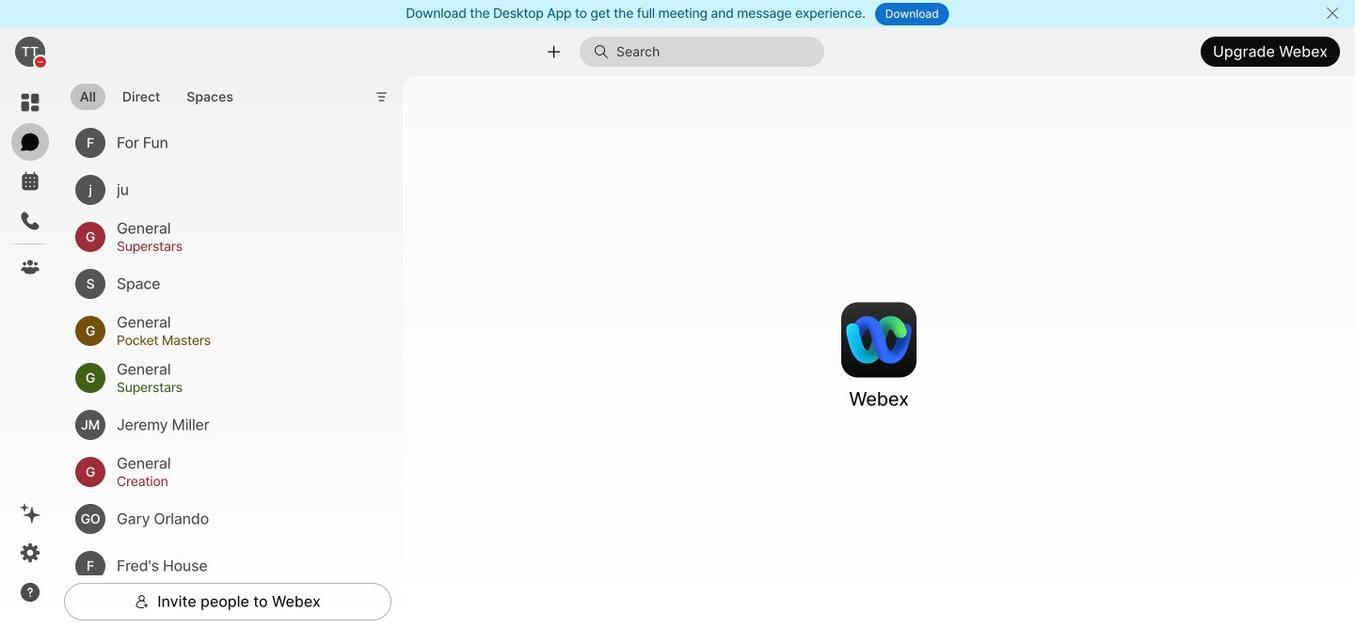 Task type: locate. For each thing, give the bounding box(es) containing it.
0 horizontal spatial wrapper image
[[34, 56, 47, 69]]

messaging, has no new notifications image
[[19, 131, 41, 153]]

4 general list item from the top
[[68, 449, 376, 496]]

general list item
[[68, 214, 376, 261], [68, 308, 376, 355], [68, 355, 376, 402], [68, 449, 376, 496]]

connect people image
[[545, 43, 563, 61]]

superstars element up space list item
[[117, 236, 354, 257]]

2 general list item from the top
[[68, 308, 376, 355]]

meetings image
[[19, 170, 41, 193]]

tab list
[[66, 73, 247, 116]]

0 vertical spatial superstars element
[[117, 236, 354, 257]]

navigation
[[0, 76, 60, 629]]

3 general list item from the top
[[68, 355, 376, 402]]

wrapper image up "dashboard" image
[[34, 56, 47, 69]]

settings image
[[19, 542, 41, 565]]

wrapper image
[[594, 44, 616, 59], [34, 56, 47, 69], [135, 595, 150, 610]]

1 vertical spatial superstars element
[[117, 377, 354, 398]]

space list item
[[68, 261, 376, 308]]

superstars element up jeremy miller list item
[[117, 377, 354, 398]]

ju list item
[[68, 167, 376, 214]]

1 superstars element from the top
[[117, 236, 354, 257]]

what's new image
[[19, 503, 41, 525]]

pocket masters element
[[117, 330, 354, 351]]

wrapper image down fred's house list item
[[135, 595, 150, 610]]

superstars element
[[117, 236, 354, 257], [117, 377, 354, 398]]

wrapper image right connect people icon
[[594, 44, 616, 59]]



Task type: vqa. For each thing, say whether or not it's contained in the screenshot.
third the General list item
yes



Task type: describe. For each thing, give the bounding box(es) containing it.
2 superstars element from the top
[[117, 377, 354, 398]]

jeremy miller list item
[[68, 402, 376, 449]]

fred's house list item
[[68, 543, 376, 590]]

webex tab list
[[11, 84, 49, 286]]

gary orlando list item
[[68, 496, 376, 543]]

filter by image
[[374, 89, 389, 105]]

dashboard image
[[19, 91, 41, 114]]

creation element
[[117, 472, 354, 492]]

teams, has no new notifications image
[[19, 256, 41, 279]]

1 general list item from the top
[[68, 214, 376, 261]]

for fun list item
[[68, 120, 376, 167]]

2 horizontal spatial wrapper image
[[594, 44, 616, 59]]

help image
[[19, 582, 41, 604]]

cancel_16 image
[[1325, 6, 1340, 21]]

1 horizontal spatial wrapper image
[[135, 595, 150, 610]]

calls image
[[19, 210, 41, 232]]



